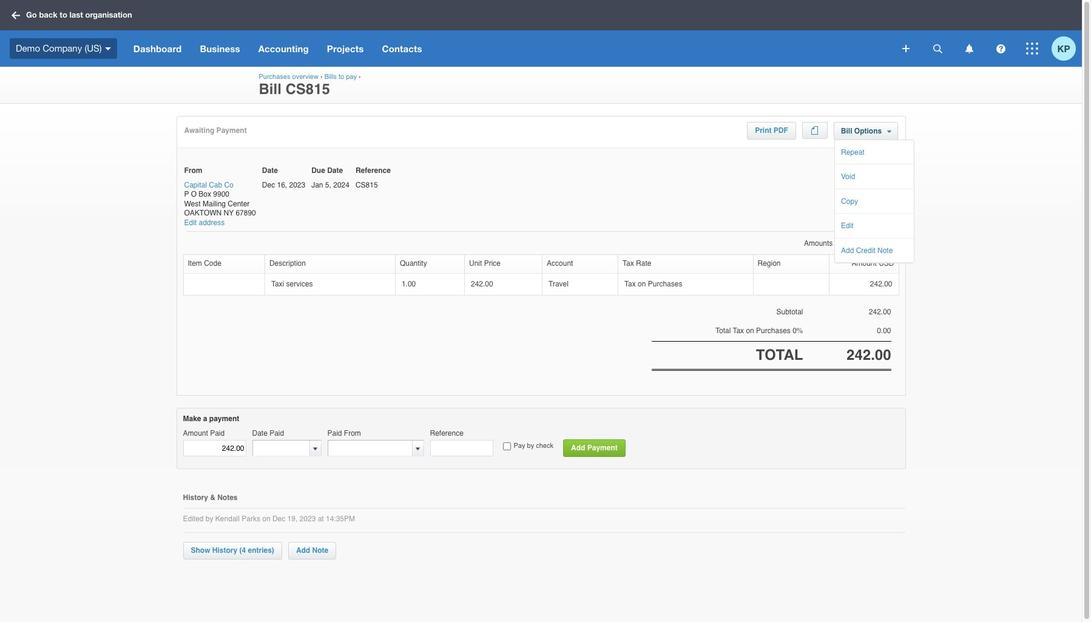 Task type: vqa. For each thing, say whether or not it's contained in the screenshot.
top to
yes



Task type: describe. For each thing, give the bounding box(es) containing it.
242.00 up copy link
[[873, 181, 895, 189]]

date up 2024
[[327, 166, 343, 175]]

make
[[183, 415, 201, 423]]

entries)
[[248, 546, 274, 555]]

west
[[184, 200, 201, 208]]

code
[[204, 259, 222, 268]]

exclusive
[[863, 239, 897, 247]]

edited
[[183, 515, 204, 523]]

ny
[[224, 209, 234, 218]]

add for add credit note
[[842, 246, 855, 255]]

address
[[199, 219, 225, 227]]

a
[[203, 415, 207, 423]]

tax rate
[[623, 259, 652, 268]]

by for check
[[527, 442, 534, 450]]

purchases inside purchases overview › bills to pay › bill cs815
[[259, 73, 291, 81]]

taxi
[[271, 280, 284, 288]]

1 vertical spatial dec
[[273, 515, 286, 523]]

242.00 down usd
[[871, 280, 893, 288]]

add note
[[296, 546, 329, 555]]

bill inside purchases overview › bills to pay › bill cs815
[[259, 81, 282, 98]]

2 › from the left
[[359, 73, 361, 81]]

payment for awaiting payment
[[217, 126, 247, 135]]

date for date paid
[[252, 429, 268, 438]]

1 vertical spatial 2023
[[300, 515, 316, 523]]

rate
[[636, 259, 652, 268]]

payment for add payment
[[588, 444, 618, 452]]

business button
[[191, 30, 249, 67]]

center
[[228, 200, 250, 208]]

from inside from capital cab co p o box 9900 west mailing center oaktown ny 67890 edit address
[[184, 166, 203, 175]]

67890
[[236, 209, 256, 218]]

copy link
[[836, 189, 939, 213]]

at
[[318, 515, 324, 523]]

print pdf
[[756, 126, 789, 135]]

2 horizontal spatial on
[[747, 327, 755, 335]]

repeat link
[[836, 140, 939, 164]]

0 vertical spatial history
[[183, 494, 208, 502]]

overview
[[292, 73, 319, 81]]

mailing
[[203, 200, 226, 208]]

payment
[[209, 415, 239, 423]]

bills to pay link
[[325, 73, 357, 81]]

note inside add note link
[[312, 546, 329, 555]]

credit
[[857, 246, 876, 255]]

projects button
[[318, 30, 373, 67]]

pay
[[514, 442, 526, 450]]

cs815 inside purchases overview › bills to pay › bill cs815
[[286, 81, 330, 98]]

Date Paid text field
[[253, 441, 310, 456]]

5,
[[325, 181, 332, 189]]

add for add note
[[296, 546, 310, 555]]

0.00
[[878, 327, 892, 335]]

dashboard
[[133, 43, 182, 54]]

amount paid
[[183, 429, 225, 438]]

add note link
[[288, 542, 337, 560]]

accounting button
[[249, 30, 318, 67]]

projects
[[327, 43, 364, 54]]

edited by kendall parks on dec 19, 2023 at 14:35pm
[[183, 515, 355, 523]]

paid for date paid
[[270, 429, 284, 438]]

bill options
[[842, 127, 884, 135]]

tax on purchases
[[625, 280, 683, 288]]

services
[[286, 280, 313, 288]]

add for add payment
[[571, 444, 586, 452]]

date paid
[[252, 429, 284, 438]]

cab
[[209, 181, 222, 189]]

demo company (us) button
[[0, 30, 124, 67]]

1 horizontal spatial edit
[[842, 222, 854, 230]]

svg image inside 'go back to last organisation' link
[[12, 11, 20, 19]]

price
[[484, 259, 501, 268]]

go back to last organisation link
[[7, 4, 139, 26]]

business
[[200, 43, 240, 54]]

0 horizontal spatial svg image
[[934, 44, 943, 53]]

2024
[[334, 181, 350, 189]]

242.00 down 0.00
[[847, 346, 892, 363]]

1 horizontal spatial history
[[212, 546, 238, 555]]

svg image inside demo company (us) popup button
[[105, 47, 111, 50]]

demo company (us)
[[16, 43, 102, 53]]

p
[[184, 190, 189, 199]]

history & notes
[[183, 494, 238, 502]]

0%
[[793, 327, 804, 335]]

from capital cab co p o box 9900 west mailing center oaktown ny 67890 edit address
[[184, 166, 256, 227]]

242.00 up 0.00
[[869, 308, 892, 317]]

242.00 down unit price
[[471, 280, 494, 288]]

paid for amount paid
[[210, 429, 225, 438]]

paid from
[[328, 429, 361, 438]]

9900
[[213, 190, 230, 199]]

tax right are
[[849, 239, 861, 247]]

amounts
[[805, 239, 833, 247]]

description
[[270, 259, 306, 268]]

amount usd
[[852, 259, 895, 268]]

tax left rate
[[623, 259, 634, 268]]

region
[[758, 259, 781, 268]]

taxi services
[[271, 280, 313, 288]]

purchases overview › bills to pay › bill cs815
[[259, 73, 363, 98]]

o
[[191, 190, 197, 199]]

(us)
[[85, 43, 102, 53]]

account
[[547, 259, 574, 268]]

demo
[[16, 43, 40, 53]]

capital cab co link
[[184, 181, 234, 190]]

edit inside from capital cab co p o box 9900 west mailing center oaktown ny 67890 edit address
[[184, 219, 197, 227]]

2023 inside date dec 16, 2023 due date jan 5, 2024 reference cs815
[[289, 181, 306, 189]]

total
[[756, 346, 804, 363]]

2 horizontal spatial svg image
[[1027, 43, 1039, 55]]

1 vertical spatial bill
[[842, 127, 853, 135]]

1 › from the left
[[321, 73, 323, 81]]

awaiting
[[184, 126, 215, 135]]



Task type: locate. For each thing, give the bounding box(es) containing it.
note down 'at'
[[312, 546, 329, 555]]

1 horizontal spatial svg image
[[997, 44, 1006, 53]]

company
[[43, 43, 82, 53]]

banner
[[0, 0, 1083, 67]]

kendall
[[215, 515, 240, 523]]

go back to last organisation
[[26, 10, 132, 20]]

payment right check
[[588, 444, 618, 452]]

1 horizontal spatial on
[[638, 280, 646, 288]]

&
[[210, 494, 215, 502]]

void
[[842, 173, 856, 181]]

history
[[183, 494, 208, 502], [212, 546, 238, 555]]

bills
[[325, 73, 337, 81]]

tax
[[849, 239, 861, 247], [623, 259, 634, 268], [625, 280, 636, 288], [733, 327, 745, 335]]

› right pay
[[359, 73, 361, 81]]

contacts button
[[373, 30, 432, 67]]

on down rate
[[638, 280, 646, 288]]

by right edited
[[206, 515, 213, 523]]

2 paid from the left
[[270, 429, 284, 438]]

tax right total
[[733, 327, 745, 335]]

to inside 'go back to last organisation' link
[[60, 10, 67, 20]]

unit price
[[469, 259, 501, 268]]

usd
[[879, 259, 895, 268]]

0 horizontal spatial reference
[[356, 166, 391, 175]]

payment
[[217, 126, 247, 135], [588, 444, 618, 452]]

0 vertical spatial by
[[527, 442, 534, 450]]

date for date dec 16, 2023 due date jan 5, 2024 reference cs815
[[262, 166, 278, 175]]

3 paid from the left
[[328, 429, 342, 438]]

edit up amounts are tax exclusive
[[842, 222, 854, 230]]

242.00
[[873, 181, 895, 189], [471, 280, 494, 288], [871, 280, 893, 288], [869, 308, 892, 317], [847, 346, 892, 363]]

go
[[26, 10, 37, 20]]

box
[[199, 190, 211, 199]]

2023
[[289, 181, 306, 189], [300, 515, 316, 523]]

capital
[[184, 181, 207, 189]]

cs815 inside date dec 16, 2023 due date jan 5, 2024 reference cs815
[[356, 181, 378, 189]]

bill left options
[[842, 127, 853, 135]]

2 horizontal spatial paid
[[328, 429, 342, 438]]

add right check
[[571, 444, 586, 452]]

(4
[[240, 546, 246, 555]]

add payment link
[[563, 439, 626, 457]]

repeat
[[842, 148, 865, 157]]

add credit note
[[842, 246, 894, 255]]

1 horizontal spatial bill
[[842, 127, 853, 135]]

amount down credit
[[852, 259, 877, 268]]

make a payment
[[183, 415, 239, 423]]

are
[[835, 239, 846, 247]]

1 vertical spatial history
[[212, 546, 238, 555]]

by for kendall
[[206, 515, 213, 523]]

kp button
[[1052, 30, 1083, 67]]

edit down oaktown
[[184, 219, 197, 227]]

payment right awaiting
[[217, 126, 247, 135]]

dec inside date dec 16, 2023 due date jan 5, 2024 reference cs815
[[262, 181, 275, 189]]

item code
[[188, 259, 222, 268]]

1 vertical spatial from
[[344, 429, 361, 438]]

0 horizontal spatial add
[[296, 546, 310, 555]]

1 horizontal spatial purchases
[[648, 280, 683, 288]]

1 vertical spatial note
[[312, 546, 329, 555]]

1 paid from the left
[[210, 429, 225, 438]]

svg image
[[12, 11, 20, 19], [966, 44, 974, 53], [903, 45, 910, 52], [105, 47, 111, 50]]

1 vertical spatial add
[[571, 444, 586, 452]]

0 vertical spatial to
[[60, 10, 67, 20]]

purchases down rate
[[648, 280, 683, 288]]

parks
[[242, 515, 260, 523]]

jan
[[312, 181, 323, 189]]

0 horizontal spatial to
[[60, 10, 67, 20]]

edit link
[[836, 214, 939, 238]]

to left "last"
[[60, 10, 67, 20]]

0 vertical spatial note
[[878, 246, 894, 255]]

1 horizontal spatial from
[[344, 429, 361, 438]]

notes
[[218, 494, 238, 502]]

1 vertical spatial by
[[206, 515, 213, 523]]

1 horizontal spatial reference
[[430, 429, 464, 438]]

print pdf link
[[748, 123, 796, 139]]

note up usd
[[878, 246, 894, 255]]

0 horizontal spatial by
[[206, 515, 213, 523]]

amount down make
[[183, 429, 208, 438]]

›
[[321, 73, 323, 81], [359, 73, 361, 81]]

Amount Paid text field
[[183, 440, 246, 457]]

show
[[191, 546, 210, 555]]

16,
[[277, 181, 287, 189]]

1 horizontal spatial to
[[339, 73, 344, 81]]

2 vertical spatial add
[[296, 546, 310, 555]]

by right pay
[[527, 442, 534, 450]]

history left &
[[183, 494, 208, 502]]

0 vertical spatial dec
[[262, 181, 275, 189]]

1 vertical spatial on
[[747, 327, 755, 335]]

banner containing kp
[[0, 0, 1083, 67]]

0 vertical spatial amount
[[852, 259, 877, 268]]

1 horizontal spatial ›
[[359, 73, 361, 81]]

copy
[[842, 197, 859, 206]]

purchases overview link
[[259, 73, 319, 81]]

0 vertical spatial bill
[[259, 81, 282, 98]]

cs815
[[286, 81, 330, 98], [356, 181, 378, 189]]

1 vertical spatial cs815
[[356, 181, 378, 189]]

tax down tax rate
[[625, 280, 636, 288]]

None text field
[[328, 441, 413, 456]]

awaiting payment
[[184, 126, 247, 135]]

0 vertical spatial from
[[184, 166, 203, 175]]

2 vertical spatial purchases
[[757, 327, 791, 335]]

1 horizontal spatial paid
[[270, 429, 284, 438]]

0 horizontal spatial cs815
[[286, 81, 330, 98]]

1 vertical spatial reference
[[430, 429, 464, 438]]

1 vertical spatial amount
[[183, 429, 208, 438]]

svg image
[[1027, 43, 1039, 55], [934, 44, 943, 53], [997, 44, 1006, 53]]

0 vertical spatial purchases
[[259, 73, 291, 81]]

add payment
[[571, 444, 618, 452]]

oaktown
[[184, 209, 222, 218]]

reference up 'reference' text box at bottom left
[[430, 429, 464, 438]]

show history (4 entries) link
[[183, 542, 282, 560]]

19,
[[288, 515, 298, 523]]

0 vertical spatial cs815
[[286, 81, 330, 98]]

on
[[638, 280, 646, 288], [747, 327, 755, 335], [262, 515, 271, 523]]

dec
[[262, 181, 275, 189], [273, 515, 286, 523]]

0 horizontal spatial note
[[312, 546, 329, 555]]

dec left 16,
[[262, 181, 275, 189]]

reference right due
[[356, 166, 391, 175]]

purchases down accounting
[[259, 73, 291, 81]]

0 horizontal spatial bill
[[259, 81, 282, 98]]

date dec 16, 2023 due date jan 5, 2024 reference cs815
[[262, 166, 391, 189]]

0 horizontal spatial payment
[[217, 126, 247, 135]]

void link
[[836, 165, 939, 189]]

total
[[716, 327, 731, 335]]

1 vertical spatial purchases
[[648, 280, 683, 288]]

total tax on purchases 0%
[[716, 327, 804, 335]]

subtotal
[[777, 308, 804, 317]]

2023 right 16,
[[289, 181, 306, 189]]

unit
[[469, 259, 482, 268]]

0 horizontal spatial paid
[[210, 429, 225, 438]]

on right total
[[747, 327, 755, 335]]

Reference text field
[[430, 440, 493, 457]]

add down 19,
[[296, 546, 310, 555]]

co
[[224, 181, 234, 189]]

show history (4 entries)
[[191, 546, 274, 555]]

to inside purchases overview › bills to pay › bill cs815
[[339, 73, 344, 81]]

0 vertical spatial on
[[638, 280, 646, 288]]

back
[[39, 10, 58, 20]]

from
[[184, 166, 203, 175], [344, 429, 361, 438]]

0 horizontal spatial ›
[[321, 73, 323, 81]]

1 horizontal spatial cs815
[[356, 181, 378, 189]]

add
[[842, 246, 855, 255], [571, 444, 586, 452], [296, 546, 310, 555]]

0 vertical spatial 2023
[[289, 181, 306, 189]]

dashboard link
[[124, 30, 191, 67]]

check
[[536, 442, 554, 450]]

paid
[[210, 429, 225, 438], [270, 429, 284, 438], [328, 429, 342, 438]]

dec left 19,
[[273, 515, 286, 523]]

0 horizontal spatial edit
[[184, 219, 197, 227]]

bill left overview
[[259, 81, 282, 98]]

14:35pm
[[326, 515, 355, 523]]

history left (4
[[212, 546, 238, 555]]

note inside add credit note link
[[878, 246, 894, 255]]

1 horizontal spatial add
[[571, 444, 586, 452]]

amount for amount paid
[[183, 429, 208, 438]]

date up date paid text box
[[252, 429, 268, 438]]

2023 left 'at'
[[300, 515, 316, 523]]

date up 16,
[[262, 166, 278, 175]]

purchases left 0%
[[757, 327, 791, 335]]

travel
[[549, 280, 569, 288]]

0 vertical spatial add
[[842, 246, 855, 255]]

1 horizontal spatial note
[[878, 246, 894, 255]]

1 vertical spatial payment
[[588, 444, 618, 452]]

2 horizontal spatial purchases
[[757, 327, 791, 335]]

0 horizontal spatial history
[[183, 494, 208, 502]]

pay
[[346, 73, 357, 81]]

0 horizontal spatial purchases
[[259, 73, 291, 81]]

add credit note link
[[836, 238, 939, 262]]

on right parks
[[262, 515, 271, 523]]

0 vertical spatial reference
[[356, 166, 391, 175]]

1 horizontal spatial payment
[[588, 444, 618, 452]]

1 horizontal spatial amount
[[852, 259, 877, 268]]

0 horizontal spatial amount
[[183, 429, 208, 438]]

amount for amount usd
[[852, 259, 877, 268]]

2 horizontal spatial add
[[842, 246, 855, 255]]

item
[[188, 259, 202, 268]]

1 vertical spatial to
[[339, 73, 344, 81]]

0 vertical spatial payment
[[217, 126, 247, 135]]

0 horizontal spatial on
[[262, 515, 271, 523]]

due
[[312, 166, 325, 175]]

kp
[[1058, 43, 1071, 54]]

0 horizontal spatial from
[[184, 166, 203, 175]]

add left credit
[[842, 246, 855, 255]]

2 vertical spatial on
[[262, 515, 271, 523]]

to
[[60, 10, 67, 20], [339, 73, 344, 81]]

reference inside date dec 16, 2023 due date jan 5, 2024 reference cs815
[[356, 166, 391, 175]]

1.00
[[402, 280, 416, 288]]

to left pay
[[339, 73, 344, 81]]

1 horizontal spatial by
[[527, 442, 534, 450]]

› left "bills"
[[321, 73, 323, 81]]

Pay by check checkbox
[[503, 443, 511, 450]]

organisation
[[85, 10, 132, 20]]

purchases
[[259, 73, 291, 81], [648, 280, 683, 288], [757, 327, 791, 335]]



